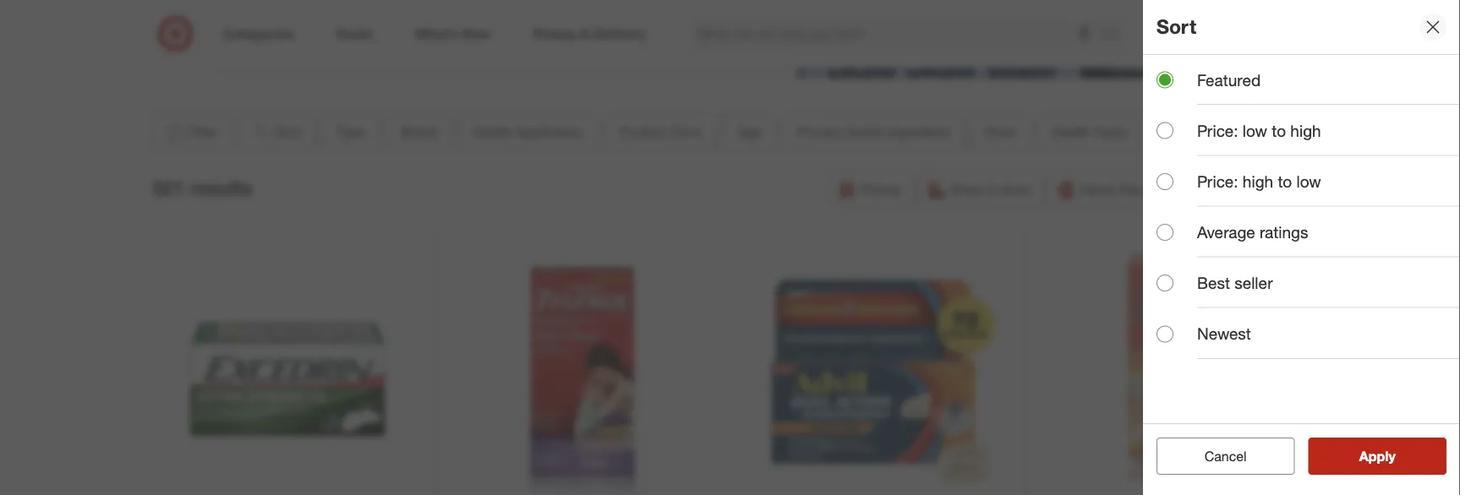 Task type: locate. For each thing, give the bounding box(es) containing it.
low up price: high to low
[[1243, 121, 1268, 140]]

health application
[[473, 124, 584, 140]]

shop in store
[[951, 181, 1031, 198]]

apply
[[1360, 448, 1396, 465]]

to for high
[[1272, 121, 1286, 140]]

1 horizontal spatial health
[[1052, 124, 1091, 140]]

low up ratings
[[1297, 172, 1321, 191]]

advertisement region
[[223, 0, 1238, 79]]

newest
[[1197, 324, 1251, 344]]

day
[[1119, 181, 1143, 198]]

health inside health application button
[[473, 124, 512, 140]]

advil ibuprofen dual action nsaid back pain reliever caplet - 72ct image
[[747, 245, 1007, 496], [747, 245, 1007, 496]]

product
[[619, 124, 667, 140]]

high
[[1291, 121, 1321, 140], [1243, 172, 1274, 191]]

type button
[[322, 114, 380, 151]]

2 health from the left
[[1052, 124, 1091, 140]]

sort button
[[237, 114, 316, 151]]

sponsored
[[1188, 80, 1238, 92]]

delivery
[[1146, 181, 1195, 198]]

0 horizontal spatial low
[[1243, 121, 1268, 140]]

high down price: low to high
[[1243, 172, 1274, 191]]

1 horizontal spatial high
[[1291, 121, 1321, 140]]

excedrin extra strength pain reliever caplets - acetaminophen/aspirin (nsaid) image
[[158, 245, 419, 496], [158, 245, 419, 496]]

0 vertical spatial high
[[1291, 121, 1321, 140]]

1 horizontal spatial sort
[[1157, 15, 1197, 39]]

1 vertical spatial sort
[[275, 124, 301, 140]]

price: down sponsored
[[1197, 121, 1239, 140]]

health
[[473, 124, 512, 140], [1052, 124, 1091, 140]]

featured
[[1197, 70, 1261, 90]]

health for health application
[[473, 124, 512, 140]]

health inside "health facts" button
[[1052, 124, 1091, 140]]

sort dialog
[[1143, 0, 1460, 496]]

average ratings
[[1197, 223, 1309, 242]]

sort right search on the right top of the page
[[1157, 15, 1197, 39]]

1 price: from the top
[[1197, 121, 1239, 140]]

to
[[1272, 121, 1286, 140], [1278, 172, 1292, 191]]

None radio
[[1157, 72, 1174, 88], [1157, 122, 1174, 139], [1157, 275, 1174, 292], [1157, 72, 1174, 88], [1157, 122, 1174, 139], [1157, 275, 1174, 292]]

321
[[152, 176, 184, 200]]

brand button
[[387, 114, 452, 151]]

sort left type
[[275, 124, 301, 140]]

application
[[516, 124, 584, 140]]

None radio
[[1157, 173, 1174, 190], [1157, 224, 1174, 241], [1157, 326, 1174, 343], [1157, 173, 1174, 190], [1157, 224, 1174, 241], [1157, 326, 1174, 343]]

0 vertical spatial to
[[1272, 121, 1286, 140]]

price: for price: low to high
[[1197, 121, 1239, 140]]

shipping button
[[1213, 171, 1309, 208]]

infants' tylenol pain reliever+fever reducer liquid - acetaminophen - grape image
[[452, 245, 713, 496], [452, 245, 713, 496]]

price
[[985, 124, 1016, 140]]

1 vertical spatial high
[[1243, 172, 1274, 191]]

low
[[1243, 121, 1268, 140], [1297, 172, 1321, 191]]

age
[[738, 124, 762, 140]]

in
[[987, 181, 997, 198]]

health left "facts"
[[1052, 124, 1091, 140]]

store
[[1001, 181, 1031, 198]]

sort
[[1157, 15, 1197, 39], [275, 124, 301, 140]]

0 vertical spatial price:
[[1197, 121, 1239, 140]]

product form button
[[605, 114, 717, 151]]

age button
[[723, 114, 776, 151]]

2 price: from the top
[[1197, 172, 1239, 191]]

type
[[337, 124, 366, 140]]

shop
[[951, 181, 983, 198]]

1 horizontal spatial low
[[1297, 172, 1321, 191]]

1 vertical spatial to
[[1278, 172, 1292, 191]]

1 vertical spatial price:
[[1197, 172, 1239, 191]]

0 horizontal spatial sort
[[275, 124, 301, 140]]

to for low
[[1278, 172, 1292, 191]]

price: right delivery
[[1197, 172, 1239, 191]]

0 horizontal spatial health
[[473, 124, 512, 140]]

seller
[[1235, 274, 1273, 293]]

health left application
[[473, 124, 512, 140]]

best
[[1197, 274, 1230, 293]]

to up ratings
[[1278, 172, 1292, 191]]

0 horizontal spatial high
[[1243, 172, 1274, 191]]

best seller
[[1197, 274, 1273, 293]]

shipping
[[1244, 181, 1298, 198]]

health application button
[[459, 114, 598, 151]]

price:
[[1197, 121, 1239, 140], [1197, 172, 1239, 191]]

children's motrin oral suspension dye-free fever reduction & pain reliever - ibuprofen (nsaid) - berry - 4 fl oz image
[[1041, 245, 1302, 496], [1041, 245, 1302, 496]]

321 results
[[152, 176, 253, 200]]

price button
[[971, 114, 1030, 151]]

price: low to high
[[1197, 121, 1321, 140]]

health facts
[[1052, 124, 1127, 140]]

0 vertical spatial sort
[[1157, 15, 1197, 39]]

high up shipping
[[1291, 121, 1321, 140]]

1 health from the left
[[473, 124, 512, 140]]

product form
[[619, 124, 702, 140]]

to up price: high to low
[[1272, 121, 1286, 140]]



Task type: vqa. For each thing, say whether or not it's contained in the screenshot.
the Price on the top of page
yes



Task type: describe. For each thing, give the bounding box(es) containing it.
form
[[671, 124, 702, 140]]

same day delivery button
[[1049, 171, 1206, 208]]

price: high to low
[[1197, 172, 1321, 191]]

brand
[[401, 124, 438, 140]]

pickup button
[[829, 171, 913, 208]]

cancel button
[[1157, 438, 1295, 475]]

sort inside dialog
[[1157, 15, 1197, 39]]

search button
[[1096, 15, 1137, 56]]

filter button
[[152, 114, 231, 151]]

apply button
[[1309, 438, 1447, 475]]

1 vertical spatial low
[[1297, 172, 1321, 191]]

search
[[1096, 27, 1137, 44]]

primary active ingredient button
[[783, 114, 964, 151]]

sort inside button
[[275, 124, 301, 140]]

shop in store button
[[919, 171, 1042, 208]]

same
[[1080, 181, 1115, 198]]

cancel
[[1205, 448, 1247, 465]]

What can we help you find? suggestions appear below search field
[[687, 15, 1108, 52]]

results
[[190, 176, 253, 200]]

filter
[[188, 124, 218, 140]]

ingredient
[[889, 124, 950, 140]]

pickup
[[861, 181, 902, 198]]

health for health facts
[[1052, 124, 1091, 140]]

active
[[848, 124, 885, 140]]

average
[[1197, 223, 1256, 242]]

health facts button
[[1037, 114, 1142, 151]]

price: for price: high to low
[[1197, 172, 1239, 191]]

primary active ingredient
[[797, 124, 950, 140]]

facts
[[1094, 124, 1127, 140]]

same day delivery
[[1080, 181, 1195, 198]]

0 vertical spatial low
[[1243, 121, 1268, 140]]

ratings
[[1260, 223, 1309, 242]]

primary
[[797, 124, 844, 140]]



